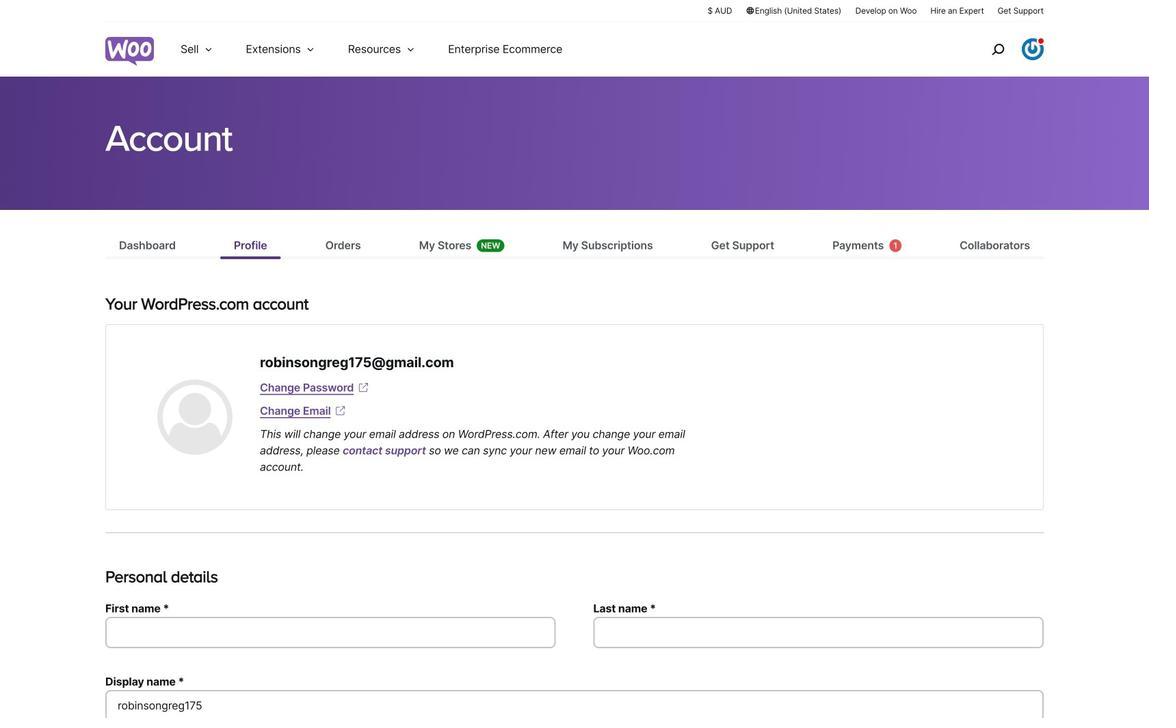 Task type: locate. For each thing, give the bounding box(es) containing it.
gravatar image image
[[157, 380, 233, 455]]

None text field
[[105, 690, 1044, 718]]

external link image
[[357, 381, 370, 395]]

service navigation menu element
[[962, 27, 1044, 71]]

None text field
[[105, 617, 556, 648], [593, 617, 1044, 648], [105, 617, 556, 648], [593, 617, 1044, 648]]



Task type: vqa. For each thing, say whether or not it's contained in the screenshot.
text field
yes



Task type: describe. For each thing, give the bounding box(es) containing it.
search image
[[987, 38, 1009, 60]]

open account menu image
[[1022, 38, 1044, 60]]

external link image
[[334, 404, 347, 418]]



